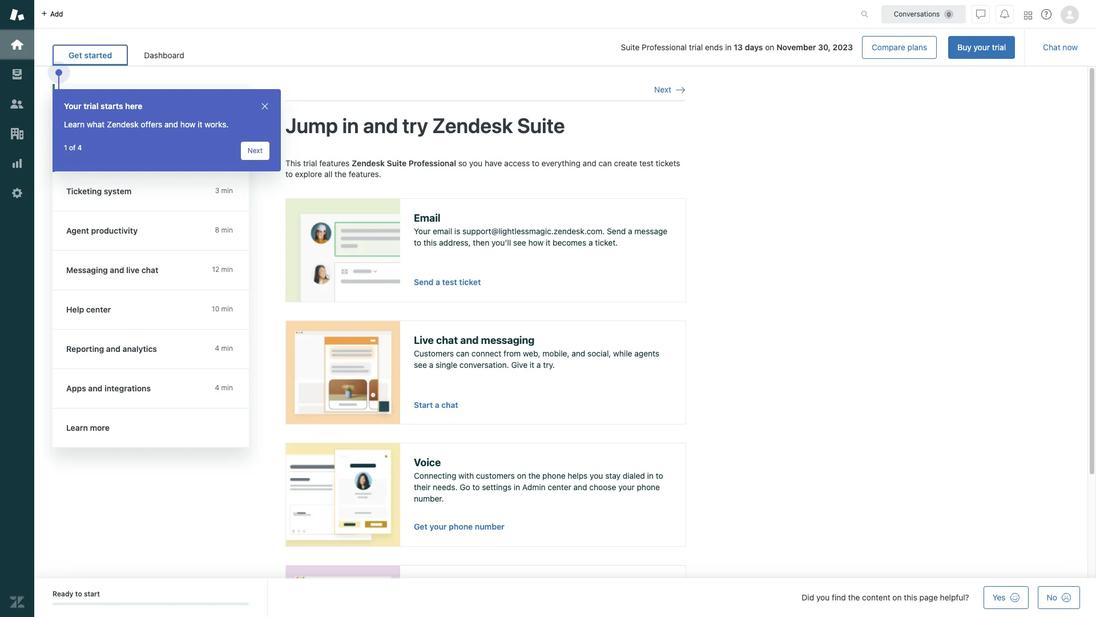 Task type: describe. For each thing, give the bounding box(es) containing it.
connect
[[472, 349, 502, 358]]

yes button
[[984, 586, 1029, 609]]

get your phone number link
[[414, 522, 505, 531]]

main element
[[0, 0, 34, 617]]

ends
[[706, 42, 724, 52]]

your for add your team
[[97, 150, 113, 159]]

zendesk products image
[[1025, 11, 1033, 19]]

4
[[78, 143, 82, 152]]

now
[[1064, 42, 1079, 52]]

7 heading from the top
[[53, 409, 261, 448]]

1
[[64, 143, 67, 152]]

so
[[459, 158, 467, 168]]

to inside email your email is support@lightlessmagic.zendesk.com. send a message to this address, then you'll see how it becomes a ticket.
[[414, 238, 422, 247]]

ready
[[53, 590, 73, 598]]

live
[[414, 334, 434, 346]]

progress-bar progress bar
[[53, 603, 249, 605]]

2 horizontal spatial phone
[[637, 482, 660, 492]]

this trial features zendesk suite professional
[[286, 158, 456, 168]]

can inside so you have access to everything and can create test tickets to explore all the features.
[[599, 158, 612, 168]]

and inside your trial starts here dialog
[[165, 119, 178, 129]]

13
[[734, 42, 743, 52]]

of
[[69, 143, 76, 152]]

trial inside region
[[303, 158, 317, 168]]

customer support channels
[[80, 124, 187, 134]]

number
[[475, 522, 505, 531]]

it inside email your email is support@lightlessmagic.zendesk.com. send a message to this address, then you'll see how it becomes a ticket.
[[546, 238, 551, 247]]

example of conversation inside of messaging and the customer is asking the agent about changing the size of the retail order. image
[[286, 321, 401, 424]]

in left 13
[[726, 42, 732, 52]]

to right go
[[473, 482, 480, 492]]

with
[[459, 471, 474, 481]]

customers image
[[10, 97, 25, 111]]

admin
[[523, 482, 546, 492]]

support@lightlessmagic.zendesk.com.
[[463, 226, 605, 236]]

0 vertical spatial professional
[[642, 42, 687, 52]]

trial inside dialog
[[84, 101, 99, 111]]

suite inside "content-title" region
[[518, 113, 565, 138]]

message
[[635, 226, 668, 236]]

a inside button
[[435, 400, 440, 410]]

offers
[[141, 119, 162, 129]]

explore
[[295, 169, 322, 179]]

you for so
[[470, 158, 483, 168]]

you'll
[[492, 238, 511, 247]]

give
[[512, 360, 528, 370]]

your inside email your email is support@lightlessmagic.zendesk.com. send a message to this address, then you'll see how it becomes a ticket.
[[414, 226, 431, 236]]

everything
[[542, 158, 581, 168]]

start a chat
[[414, 400, 459, 410]]

get started image
[[10, 37, 25, 52]]

test inside so you have access to everything and can create test tickets to explore all the features.
[[640, 158, 654, 168]]

region containing email
[[286, 157, 687, 617]]

how inside email your email is support@lightlessmagic.zendesk.com. send a message to this address, then you'll see how it becomes a ticket.
[[529, 238, 544, 247]]

a left message
[[628, 226, 633, 236]]

email your email is support@lightlessmagic.zendesk.com. send a message to this address, then you'll see how it becomes a ticket.
[[414, 212, 668, 247]]

get your phone number
[[414, 522, 505, 531]]

here
[[125, 101, 142, 111]]

send a test ticket link
[[414, 277, 481, 287]]

organizations image
[[10, 126, 25, 141]]

features
[[320, 158, 350, 168]]

1 of 4 next
[[64, 143, 263, 155]]

and up 'connect'
[[461, 334, 479, 346]]

0 horizontal spatial professional
[[409, 158, 456, 168]]

your trial starts here
[[64, 101, 142, 111]]

zendesk inside region
[[352, 158, 385, 168]]

November 30, 2023 text field
[[777, 42, 854, 52]]

in right dialed
[[648, 471, 654, 481]]

you inside voice connecting with customers on the phone helps you stay dialed in to their needs. go to settings in admin center and choose your phone number.
[[590, 471, 604, 481]]

november
[[777, 42, 817, 52]]

chat inside button
[[442, 400, 459, 410]]

center
[[548, 482, 572, 492]]

add your team
[[80, 150, 134, 159]]

example of how the agent accepts an incoming phone call as well as how to log the details of the call. image
[[286, 443, 401, 546]]

in inside "content-title" region
[[343, 113, 359, 138]]

6 heading from the top
[[53, 369, 261, 409]]

your for get your phone number
[[430, 522, 447, 531]]

customers
[[414, 349, 454, 358]]

features.
[[349, 169, 382, 179]]

number.
[[414, 493, 444, 503]]

add
[[80, 150, 95, 159]]

from
[[504, 349, 521, 358]]

2 heading from the top
[[53, 211, 261, 251]]

buy your trial
[[958, 42, 1007, 52]]

helps
[[568, 471, 588, 481]]

try.
[[544, 360, 555, 370]]

email
[[433, 226, 453, 236]]

conversations button
[[882, 5, 967, 23]]

a left try.
[[537, 360, 541, 370]]

30,
[[819, 42, 831, 52]]

your for your account
[[66, 98, 84, 108]]

your account
[[66, 98, 117, 108]]

so you have access to everything and can create test tickets to explore all the features.
[[286, 158, 681, 179]]

example of email conversation inside of the ticketing system and the customer is asking the agent about reimbursement policy. image
[[286, 199, 401, 302]]

1 vertical spatial test
[[442, 277, 458, 287]]

start a chat button
[[414, 400, 459, 410]]

send a test ticket
[[414, 277, 481, 287]]

settings
[[482, 482, 512, 492]]

get help image
[[1042, 9, 1052, 19]]

admin image
[[10, 186, 25, 201]]

your for your trial starts here
[[64, 101, 82, 111]]

chat inside live chat and messaging customers can connect from web, mobile, and social, while agents see a single conversation. give it a try.
[[437, 334, 458, 346]]

helpful?
[[941, 592, 970, 602]]

chat now button
[[1035, 36, 1088, 59]]

views image
[[10, 67, 25, 82]]

to right dialed
[[656, 471, 664, 481]]

team
[[115, 150, 134, 159]]

the inside voice connecting with customers on the phone helps you stay dialed in to their needs. go to settings in admin center and choose your phone number.
[[529, 471, 541, 481]]

jump in and try zendesk suite
[[286, 113, 565, 138]]

you for did
[[817, 592, 830, 602]]

start
[[414, 400, 433, 410]]

no button
[[1038, 586, 1081, 609]]

dashboard
[[144, 50, 184, 60]]

did
[[802, 592, 815, 602]]

trial inside button
[[993, 42, 1007, 52]]

go
[[460, 482, 471, 492]]

content
[[863, 592, 891, 602]]

1 heading from the top
[[53, 172, 261, 211]]

support
[[120, 124, 150, 134]]

stay
[[606, 471, 621, 481]]

this
[[286, 158, 301, 168]]

footer containing did you find the content on this page helpful?
[[34, 578, 1097, 617]]

get started
[[69, 50, 112, 60]]

agents
[[635, 349, 660, 358]]

trial left ends
[[690, 42, 703, 52]]

single
[[436, 360, 458, 370]]

next inside 1 of 4 next
[[248, 146, 263, 155]]

start
[[84, 590, 100, 598]]

conversation.
[[460, 360, 509, 370]]

can inside live chat and messaging customers can connect from web, mobile, and social, while agents see a single conversation. give it a try.
[[456, 349, 470, 358]]



Task type: vqa. For each thing, say whether or not it's contained in the screenshot.
the middle 'Suite'
yes



Task type: locate. For each thing, give the bounding box(es) containing it.
create
[[614, 158, 638, 168]]

section containing suite professional trial ends in
[[210, 36, 1016, 59]]

ready to start
[[53, 590, 100, 598]]

0 vertical spatial phone
[[543, 471, 566, 481]]

get down number.
[[414, 522, 428, 531]]

it down support@lightlessmagic.zendesk.com.
[[546, 238, 551, 247]]

1 horizontal spatial the
[[529, 471, 541, 481]]

suite
[[621, 42, 640, 52], [518, 113, 565, 138], [387, 158, 407, 168]]

test left the ticket
[[442, 277, 458, 287]]

zendesk inside "content-title" region
[[433, 113, 513, 138]]

add your team button
[[55, 142, 249, 167]]

zendesk
[[433, 113, 513, 138], [107, 119, 139, 129], [352, 158, 385, 168]]

your inside dropdown button
[[66, 98, 84, 108]]

content-title region
[[286, 113, 686, 139]]

and right everything
[[583, 158, 597, 168]]

your inside dialog
[[64, 101, 82, 111]]

see down customers
[[414, 360, 427, 370]]

yes
[[993, 592, 1006, 602]]

can left create
[[599, 158, 612, 168]]

send inside email your email is support@lightlessmagic.zendesk.com. send a message to this address, then you'll see how it becomes a ticket.
[[607, 226, 626, 236]]

your inside voice connecting with customers on the phone helps you stay dialed in to their needs. go to settings in admin center and choose your phone number.
[[619, 482, 635, 492]]

address,
[[439, 238, 471, 247]]

1 horizontal spatial it
[[530, 360, 535, 370]]

how left works.
[[180, 119, 196, 129]]

trial right buy
[[993, 42, 1007, 52]]

1 horizontal spatial this
[[905, 592, 918, 602]]

test
[[640, 158, 654, 168], [442, 277, 458, 287]]

1 horizontal spatial next button
[[655, 85, 686, 95]]

and left social,
[[572, 349, 586, 358]]

conversations
[[895, 9, 941, 18]]

footer
[[34, 578, 1097, 617]]

0 horizontal spatial how
[[180, 119, 196, 129]]

0 horizontal spatial you
[[470, 158, 483, 168]]

your for buy your trial
[[974, 42, 991, 52]]

0 vertical spatial it
[[198, 119, 203, 129]]

on right days on the top right
[[766, 42, 775, 52]]

1 vertical spatial the
[[529, 471, 541, 481]]

1 horizontal spatial you
[[590, 471, 604, 481]]

in right jump
[[343, 113, 359, 138]]

close image
[[261, 102, 270, 111]]

1 vertical spatial professional
[[409, 158, 456, 168]]

you right 'so'
[[470, 158, 483, 168]]

2 horizontal spatial you
[[817, 592, 830, 602]]

on inside footer
[[893, 592, 902, 602]]

to right access
[[532, 158, 540, 168]]

2 horizontal spatial suite
[[621, 42, 640, 52]]

1 vertical spatial send
[[414, 277, 434, 287]]

tickets
[[656, 158, 681, 168]]

try
[[403, 113, 428, 138]]

0 horizontal spatial suite
[[387, 158, 407, 168]]

to down "email"
[[414, 238, 422, 247]]

live chat and messaging customers can connect from web, mobile, and social, while agents see a single conversation. give it a try.
[[414, 334, 660, 370]]

1 vertical spatial you
[[590, 471, 604, 481]]

0 horizontal spatial the
[[335, 169, 347, 179]]

0 horizontal spatial phone
[[449, 522, 473, 531]]

no
[[1048, 592, 1058, 602]]

starts
[[101, 101, 123, 111]]

tab list
[[53, 45, 200, 66]]

channels
[[152, 124, 187, 134]]

0 vertical spatial next
[[655, 85, 672, 94]]

1 vertical spatial next
[[248, 146, 263, 155]]

it down web,
[[530, 360, 535, 370]]

a right start
[[435, 400, 440, 410]]

get for get started
[[69, 50, 82, 60]]

send up ticket.
[[607, 226, 626, 236]]

in left 'admin'
[[514, 482, 521, 492]]

your account heading
[[53, 84, 249, 116]]

1 horizontal spatial get
[[414, 522, 428, 531]]

zendesk image
[[10, 595, 25, 610]]

can up single
[[456, 349, 470, 358]]

0 horizontal spatial zendesk
[[107, 119, 139, 129]]

compare plans button
[[863, 36, 938, 59]]

chat right start
[[442, 400, 459, 410]]

0 vertical spatial you
[[470, 158, 483, 168]]

a left ticket.
[[589, 238, 593, 247]]

plans
[[908, 42, 928, 52]]

2 vertical spatial phone
[[449, 522, 473, 531]]

and inside "content-title" region
[[363, 113, 398, 138]]

4 heading from the top
[[53, 290, 261, 330]]

you up choose
[[590, 471, 604, 481]]

buy your trial button
[[949, 36, 1016, 59]]

1 vertical spatial it
[[546, 238, 551, 247]]

0 horizontal spatial test
[[442, 277, 458, 287]]

your right buy
[[974, 42, 991, 52]]

1 vertical spatial this
[[905, 592, 918, 602]]

see down support@lightlessmagic.zendesk.com.
[[514, 238, 527, 247]]

2 horizontal spatial the
[[849, 592, 861, 602]]

0 vertical spatial suite
[[621, 42, 640, 52]]

the inside so you have access to everything and can create test tickets to explore all the features.
[[335, 169, 347, 179]]

did you find the content on this page helpful?
[[802, 592, 970, 602]]

dialed
[[623, 471, 646, 481]]

a down customers
[[429, 360, 434, 370]]

region
[[286, 157, 687, 617]]

choose
[[590, 482, 617, 492]]

0 vertical spatial this
[[424, 238, 437, 247]]

2 horizontal spatial it
[[546, 238, 551, 247]]

phone left number
[[449, 522, 473, 531]]

0 vertical spatial see
[[514, 238, 527, 247]]

get for get your phone number
[[414, 522, 428, 531]]

your right add
[[97, 150, 113, 159]]

professional left 'so'
[[409, 158, 456, 168]]

zendesk down starts
[[107, 119, 139, 129]]

2 vertical spatial on
[[893, 592, 902, 602]]

1 horizontal spatial how
[[529, 238, 544, 247]]

0 vertical spatial test
[[640, 158, 654, 168]]

example of a help center article. image
[[286, 565, 401, 617]]

your down number.
[[430, 522, 447, 531]]

get inside region
[[414, 522, 428, 531]]

2 vertical spatial the
[[849, 592, 861, 602]]

is
[[455, 226, 461, 236]]

and inside voice connecting with customers on the phone helps you stay dialed in to their needs. go to settings in admin center and choose your phone number.
[[574, 482, 588, 492]]

it inside live chat and messaging customers can connect from web, mobile, and social, while agents see a single conversation. give it a try.
[[530, 360, 535, 370]]

mobile,
[[543, 349, 570, 358]]

1 vertical spatial see
[[414, 360, 427, 370]]

started
[[84, 50, 112, 60]]

reporting image
[[10, 156, 25, 171]]

chat now
[[1044, 42, 1079, 52]]

0 vertical spatial send
[[607, 226, 626, 236]]

your
[[974, 42, 991, 52], [97, 150, 113, 159], [619, 482, 635, 492], [430, 522, 447, 531]]

1 horizontal spatial send
[[607, 226, 626, 236]]

have
[[485, 158, 502, 168]]

what
[[87, 119, 105, 129]]

zendesk up 'so'
[[433, 113, 513, 138]]

then
[[473, 238, 490, 247]]

see inside email your email is support@lightlessmagic.zendesk.com. send a message to this address, then you'll see how it becomes a ticket.
[[514, 238, 527, 247]]

1 horizontal spatial see
[[514, 238, 527, 247]]

get left the started
[[69, 50, 82, 60]]

you
[[470, 158, 483, 168], [590, 471, 604, 481], [817, 592, 830, 602]]

0 vertical spatial on
[[766, 42, 775, 52]]

1 vertical spatial can
[[456, 349, 470, 358]]

1 vertical spatial how
[[529, 238, 544, 247]]

it left works.
[[198, 119, 203, 129]]

0 horizontal spatial this
[[424, 238, 437, 247]]

and right offers
[[165, 119, 178, 129]]

all
[[325, 169, 333, 179]]

heading
[[53, 172, 261, 211], [53, 211, 261, 251], [53, 251, 261, 290], [53, 290, 261, 330], [53, 330, 261, 369], [53, 369, 261, 409], [53, 409, 261, 448]]

phone down dialed
[[637, 482, 660, 492]]

this left page
[[905, 592, 918, 602]]

1 vertical spatial get
[[414, 522, 428, 531]]

account
[[86, 98, 117, 108]]

0 horizontal spatial see
[[414, 360, 427, 370]]

and inside so you have access to everything and can create test tickets to explore all the features.
[[583, 158, 597, 168]]

0 vertical spatial next button
[[655, 85, 686, 95]]

0 horizontal spatial next button
[[241, 142, 270, 160]]

0 horizontal spatial next
[[248, 146, 263, 155]]

trial up what
[[84, 101, 99, 111]]

suite inside region
[[387, 158, 407, 168]]

0 vertical spatial can
[[599, 158, 612, 168]]

section
[[210, 36, 1016, 59]]

1 horizontal spatial next
[[655, 85, 672, 94]]

send
[[607, 226, 626, 236], [414, 277, 434, 287]]

customer
[[80, 124, 118, 134]]

1 horizontal spatial professional
[[642, 42, 687, 52]]

to down this
[[286, 169, 293, 179]]

1 vertical spatial chat
[[442, 400, 459, 410]]

a left the ticket
[[436, 277, 440, 287]]

voice connecting with customers on the phone helps you stay dialed in to their needs. go to settings in admin center and choose your phone number.
[[414, 456, 664, 503]]

1 vertical spatial next button
[[241, 142, 270, 160]]

messaging
[[481, 334, 535, 346]]

access
[[505, 158, 530, 168]]

days
[[745, 42, 764, 52]]

the
[[335, 169, 347, 179], [529, 471, 541, 481], [849, 592, 861, 602]]

zendesk up features.
[[352, 158, 385, 168]]

phone
[[543, 471, 566, 481], [637, 482, 660, 492], [449, 522, 473, 531]]

the up 'admin'
[[529, 471, 541, 481]]

jump
[[286, 113, 338, 138]]

becomes
[[553, 238, 587, 247]]

your trial starts here dialog
[[53, 89, 281, 171]]

5 heading from the top
[[53, 330, 261, 369]]

how inside your trial starts here dialog
[[180, 119, 196, 129]]

on right content
[[893, 592, 902, 602]]

next button
[[655, 85, 686, 95], [241, 142, 270, 160]]

how down support@lightlessmagic.zendesk.com.
[[529, 238, 544, 247]]

email
[[414, 212, 441, 224]]

zendesk support image
[[10, 7, 25, 22]]

your down dialed
[[619, 482, 635, 492]]

on inside section
[[766, 42, 775, 52]]

1 vertical spatial suite
[[518, 113, 565, 138]]

1 horizontal spatial suite
[[518, 113, 565, 138]]

you right the did
[[817, 592, 830, 602]]

and down helps
[[574, 482, 588, 492]]

you inside so you have access to everything and can create test tickets to explore all the features.
[[470, 158, 483, 168]]

1 vertical spatial phone
[[637, 482, 660, 492]]

professional
[[642, 42, 687, 52], [409, 158, 456, 168]]

learn
[[64, 119, 85, 129]]

0 horizontal spatial get
[[69, 50, 82, 60]]

see inside live chat and messaging customers can connect from web, mobile, and social, while agents see a single conversation. give it a try.
[[414, 360, 427, 370]]

while
[[614, 349, 633, 358]]

can
[[599, 158, 612, 168], [456, 349, 470, 358]]

1 horizontal spatial test
[[640, 158, 654, 168]]

to left the 'start'
[[75, 590, 82, 598]]

1 horizontal spatial zendesk
[[352, 158, 385, 168]]

compare
[[872, 42, 906, 52]]

connecting
[[414, 471, 457, 481]]

it inside your trial starts here dialog
[[198, 119, 203, 129]]

the right all
[[335, 169, 347, 179]]

trial up explore at the top
[[303, 158, 317, 168]]

0 vertical spatial how
[[180, 119, 196, 129]]

2 vertical spatial you
[[817, 592, 830, 602]]

compare plans
[[872, 42, 928, 52]]

dashboard tab
[[128, 45, 200, 66]]

and left try
[[363, 113, 398, 138]]

zendesk inside your trial starts here dialog
[[107, 119, 139, 129]]

2 horizontal spatial zendesk
[[433, 113, 513, 138]]

this
[[424, 238, 437, 247], [905, 592, 918, 602]]

1 vertical spatial on
[[517, 471, 527, 481]]

test right create
[[640, 158, 654, 168]]

1 horizontal spatial can
[[599, 158, 612, 168]]

chat up customers
[[437, 334, 458, 346]]

voice
[[414, 456, 441, 468]]

social,
[[588, 349, 612, 358]]

page
[[920, 592, 939, 602]]

in
[[726, 42, 732, 52], [343, 113, 359, 138], [648, 471, 654, 481], [514, 482, 521, 492]]

tab list containing get started
[[53, 45, 200, 66]]

on inside voice connecting with customers on the phone helps you stay dialed in to their needs. go to settings in admin center and choose your phone number.
[[517, 471, 527, 481]]

needs.
[[433, 482, 458, 492]]

0 horizontal spatial can
[[456, 349, 470, 358]]

0 vertical spatial chat
[[437, 334, 458, 346]]

1 horizontal spatial on
[[766, 42, 775, 52]]

the right find
[[849, 592, 861, 602]]

2023
[[833, 42, 854, 52]]

works.
[[205, 119, 229, 129]]

on up 'admin'
[[517, 471, 527, 481]]

3 heading from the top
[[53, 251, 261, 290]]

next button inside your trial starts here dialog
[[241, 142, 270, 160]]

2 vertical spatial suite
[[387, 158, 407, 168]]

see
[[514, 238, 527, 247], [414, 360, 427, 370]]

1 horizontal spatial phone
[[543, 471, 566, 481]]

0 vertical spatial the
[[335, 169, 347, 179]]

2 vertical spatial it
[[530, 360, 535, 370]]

this inside email your email is support@lightlessmagic.zendesk.com. send a message to this address, then you'll see how it becomes a ticket.
[[424, 238, 437, 247]]

phone up the 'center'
[[543, 471, 566, 481]]

0 horizontal spatial it
[[198, 119, 203, 129]]

professional left ends
[[642, 42, 687, 52]]

0 vertical spatial get
[[69, 50, 82, 60]]

0 horizontal spatial on
[[517, 471, 527, 481]]

send left the ticket
[[414, 277, 434, 287]]

ticket
[[460, 277, 481, 287]]

2 horizontal spatial on
[[893, 592, 902, 602]]

this down email
[[424, 238, 437, 247]]

0 horizontal spatial send
[[414, 277, 434, 287]]



